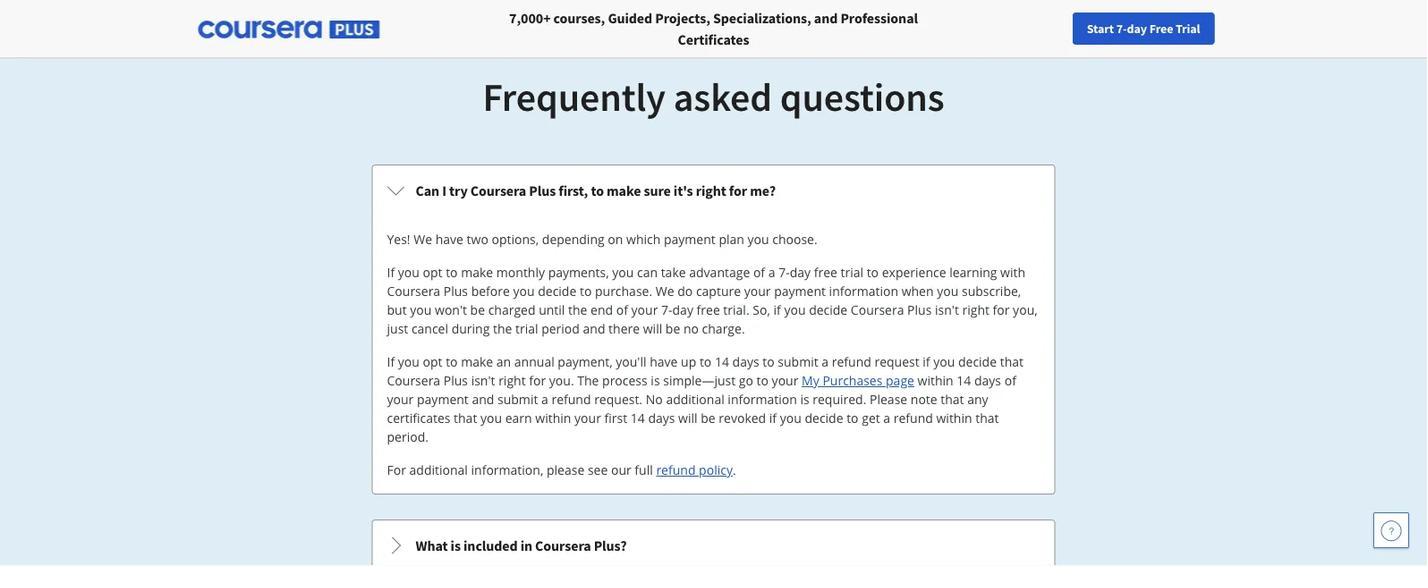 Task type: locate. For each thing, give the bounding box(es) containing it.
refund down the you.
[[552, 391, 591, 408]]

will right there
[[643, 320, 662, 337]]

1 horizontal spatial right
[[696, 182, 726, 200]]

additional
[[666, 391, 724, 408], [409, 462, 468, 479]]

days up any
[[974, 372, 1001, 389]]

your inside the find your new career link
[[1071, 21, 1095, 37]]

if inside within 14 days of your payment and submit a refund request. no additional information is required. please note that any certificates that you earn within your first 14 days will be revoked if you decide to get a refund within that period.
[[769, 410, 777, 427]]

1 horizontal spatial free
[[814, 264, 837, 281]]

additional right for on the bottom
[[409, 462, 468, 479]]

0 horizontal spatial for
[[529, 372, 546, 389]]

any
[[967, 391, 988, 408]]

is inside if you opt to make an annual payment, you'll have up to 14 days to submit a refund request if you decide that coursera plus isn't right for you. the process is simple—just go to your
[[651, 372, 660, 389]]

to left get
[[847, 410, 859, 427]]

day
[[1127, 21, 1147, 37], [790, 264, 811, 281], [672, 302, 693, 319]]

you left earn
[[480, 410, 502, 427]]

submit inside within 14 days of your payment and submit a refund request. no additional information is required. please note that any certificates that you earn within your first 14 days will be revoked if you decide to get a refund within that period.
[[497, 391, 538, 408]]

0 vertical spatial if
[[387, 264, 395, 281]]

2 horizontal spatial be
[[701, 410, 716, 427]]

0 horizontal spatial payment
[[417, 391, 469, 408]]

1 opt from the top
[[423, 264, 442, 281]]

for
[[729, 182, 747, 200], [993, 302, 1010, 319], [529, 372, 546, 389]]

and inside within 14 days of your payment and submit a refund request. no additional information is required. please note that any certificates that you earn within your first 14 days will be revoked if you decide to get a refund within that period.
[[472, 391, 494, 408]]

1 vertical spatial 7-
[[779, 264, 790, 281]]

and left professional
[[814, 9, 838, 27]]

0 vertical spatial opt
[[423, 264, 442, 281]]

1 vertical spatial we
[[656, 283, 674, 300]]

if inside if you opt to make monthly payments, you can take advantage of a 7-day free trial to experience learning with coursera plus before you decide to purchase. we do capture your payment information when you subscribe, but you won't be charged until the end of your 7-day free trial. so, if you decide coursera plus isn't right for you, just cancel during the trial period and there will be no charge.
[[387, 264, 395, 281]]

2 vertical spatial of
[[1004, 372, 1016, 389]]

opt inside if you opt to make monthly payments, you can take advantage of a 7-day free trial to experience learning with coursera plus before you decide to purchase. we do capture your payment information when you subscribe, but you won't be charged until the end of your 7-day free trial. so, if you decide coursera plus isn't right for you, just cancel during the trial period and there will be no charge.
[[423, 264, 442, 281]]

2 horizontal spatial for
[[993, 302, 1010, 319]]

2 horizontal spatial days
[[974, 372, 1001, 389]]

0 vertical spatial make
[[607, 182, 641, 200]]

14 right first
[[631, 410, 645, 427]]

1 vertical spatial is
[[800, 391, 809, 408]]

your up certificates
[[387, 391, 414, 408]]

0 horizontal spatial have
[[435, 231, 463, 248]]

1 vertical spatial and
[[583, 320, 605, 337]]

1 horizontal spatial information
[[829, 283, 898, 300]]

free
[[1149, 21, 1173, 37]]

to down "during"
[[446, 353, 458, 370]]

.
[[733, 462, 736, 479]]

submit inside if you opt to make an annual payment, you'll have up to 14 days to submit a refund request if you decide that coursera plus isn't right for you. the process is simple—just go to your
[[778, 353, 818, 370]]

decide up any
[[958, 353, 997, 370]]

certificates
[[387, 410, 450, 427]]

if
[[773, 302, 781, 319], [923, 353, 930, 370], [769, 410, 777, 427]]

coursera inside dropdown button
[[470, 182, 526, 200]]

1 vertical spatial day
[[790, 264, 811, 281]]

that down any
[[975, 410, 999, 427]]

plus down when
[[907, 302, 932, 319]]

that down the you,
[[1000, 353, 1024, 370]]

isn't inside if you opt to make an annual payment, you'll have up to 14 days to submit a refund request if you decide that coursera plus isn't right for you. the process is simple—just go to your
[[471, 372, 495, 389]]

0 horizontal spatial we
[[414, 231, 432, 248]]

isn't inside if you opt to make monthly payments, you can take advantage of a 7-day free trial to experience learning with coursera plus before you decide to purchase. we do capture your payment information when you subscribe, but you won't be charged until the end of your 7-day free trial. so, if you decide coursera plus isn't right for you, just cancel during the trial period and there will be no charge.
[[935, 302, 959, 319]]

0 vertical spatial the
[[568, 302, 587, 319]]

trial down charged
[[515, 320, 538, 337]]

1 vertical spatial isn't
[[471, 372, 495, 389]]

opt inside if you opt to make an annual payment, you'll have up to 14 days to submit a refund request if you decide that coursera plus isn't right for you. the process is simple—just go to your
[[423, 353, 442, 370]]

if inside if you opt to make an annual payment, you'll have up to 14 days to submit a refund request if you decide that coursera plus isn't right for you. the process is simple—just go to your
[[923, 353, 930, 370]]

to right go
[[757, 372, 769, 389]]

simple—just
[[663, 372, 736, 389]]

refund policy link
[[656, 462, 733, 479]]

plus up "won't"
[[444, 283, 468, 300]]

advantage
[[689, 264, 750, 281]]

your up so,
[[744, 283, 771, 300]]

0 vertical spatial day
[[1127, 21, 1147, 37]]

1 if from the top
[[387, 264, 395, 281]]

be
[[470, 302, 485, 319], [666, 320, 680, 337], [701, 410, 716, 427]]

to right first,
[[591, 182, 604, 200]]

be up "during"
[[470, 302, 485, 319]]

trial.
[[723, 302, 749, 319]]

list
[[370, 163, 1057, 566]]

isn't down learning
[[935, 302, 959, 319]]

1 vertical spatial be
[[666, 320, 680, 337]]

2 opt from the top
[[423, 353, 442, 370]]

our
[[611, 462, 631, 479]]

if inside if you opt to make an annual payment, you'll have up to 14 days to submit a refund request if you decide that coursera plus isn't right for you. the process is simple—just go to your
[[387, 353, 395, 370]]

payment up certificates
[[417, 391, 469, 408]]

help center image
[[1381, 520, 1402, 541]]

0 horizontal spatial right
[[498, 372, 526, 389]]

1 horizontal spatial 7-
[[779, 264, 790, 281]]

0 horizontal spatial information
[[728, 391, 797, 408]]

payment down choose.
[[774, 283, 826, 300]]

coursera up certificates
[[387, 372, 440, 389]]

0 vertical spatial if
[[773, 302, 781, 319]]

1 vertical spatial make
[[461, 264, 493, 281]]

0 horizontal spatial of
[[616, 302, 628, 319]]

make left sure on the left of the page
[[607, 182, 641, 200]]

1 vertical spatial have
[[650, 353, 678, 370]]

you down monthly
[[513, 283, 535, 300]]

1 vertical spatial free
[[697, 302, 720, 319]]

14 up simple—just
[[715, 353, 729, 370]]

that right certificates
[[454, 410, 477, 427]]

2 vertical spatial days
[[648, 410, 675, 427]]

0 vertical spatial payment
[[664, 231, 716, 248]]

if for if you opt to make monthly payments, you can take advantage of a 7-day free trial to experience learning with coursera plus before you decide to purchase. we do capture your payment information when you subscribe, but you won't be charged until the end of your 7-day free trial. so, if you decide coursera plus isn't right for you, just cancel during the trial period and there will be no charge.
[[387, 264, 395, 281]]

0 horizontal spatial will
[[643, 320, 662, 337]]

so,
[[753, 302, 770, 319]]

is down the my
[[800, 391, 809, 408]]

the left end
[[568, 302, 587, 319]]

1 horizontal spatial day
[[790, 264, 811, 281]]

the down charged
[[493, 320, 512, 337]]

0 vertical spatial trial
[[841, 264, 863, 281]]

2 vertical spatial 14
[[631, 410, 645, 427]]

and inside the 7,000+ courses, guided projects, specializations, and professional certificates
[[814, 9, 838, 27]]

have left up
[[650, 353, 678, 370]]

2 vertical spatial for
[[529, 372, 546, 389]]

None search field
[[246, 11, 676, 47]]

if inside if you opt to make monthly payments, you can take advantage of a 7-day free trial to experience learning with coursera plus before you decide to purchase. we do capture your payment information when you subscribe, but you won't be charged until the end of your 7-day free trial. so, if you decide coursera plus isn't right for you, just cancel during the trial period and there will be no charge.
[[773, 302, 781, 319]]

submit
[[778, 353, 818, 370], [497, 391, 538, 408]]

we
[[414, 231, 432, 248], [656, 283, 674, 300]]

2 vertical spatial 7-
[[661, 302, 672, 319]]

plus inside the can i try coursera plus first, to make sure it's right for me? dropdown button
[[529, 182, 556, 200]]

frequently
[[483, 72, 666, 121]]

0 horizontal spatial days
[[648, 410, 675, 427]]

payment inside within 14 days of your payment and submit a refund request. no additional information is required. please note that any certificates that you earn within your first 14 days will be revoked if you decide to get a refund within that period.
[[417, 391, 469, 408]]

make
[[607, 182, 641, 200], [461, 264, 493, 281], [461, 353, 493, 370]]

2 vertical spatial is
[[451, 537, 461, 555]]

try
[[449, 182, 468, 200]]

take
[[661, 264, 686, 281]]

opt
[[423, 264, 442, 281], [423, 353, 442, 370]]

0 horizontal spatial isn't
[[471, 372, 495, 389]]

guided
[[608, 9, 652, 27]]

we left do
[[656, 283, 674, 300]]

7- down choose.
[[779, 264, 790, 281]]

of down the you,
[[1004, 372, 1016, 389]]

2 vertical spatial if
[[769, 410, 777, 427]]

isn't down "during"
[[471, 372, 495, 389]]

your inside if you opt to make an annual payment, you'll have up to 14 days to submit a refund request if you decide that coursera plus isn't right for you. the process is simple—just go to your
[[772, 372, 798, 389]]

first,
[[559, 182, 588, 200]]

coursera up but
[[387, 283, 440, 300]]

yes! we have two options, depending on which payment plan you choose.
[[387, 231, 818, 248]]

0 vertical spatial days
[[732, 353, 759, 370]]

7- down take
[[661, 302, 672, 319]]

1 horizontal spatial isn't
[[935, 302, 959, 319]]

2 vertical spatial make
[[461, 353, 493, 370]]

information down experience at the top right of the page
[[829, 283, 898, 300]]

submit up the my
[[778, 353, 818, 370]]

show notifications image
[[1186, 22, 1207, 44]]

opt up "won't"
[[423, 264, 442, 281]]

isn't
[[935, 302, 959, 319], [471, 372, 495, 389]]

charged
[[488, 302, 536, 319]]

1 vertical spatial information
[[728, 391, 797, 408]]

0 vertical spatial 7-
[[1116, 21, 1127, 37]]

revoked
[[719, 410, 766, 427]]

0 vertical spatial 14
[[715, 353, 729, 370]]

1 horizontal spatial is
[[651, 372, 660, 389]]

your up there
[[631, 302, 658, 319]]

for down subscribe,
[[993, 302, 1010, 319]]

a up so,
[[768, 264, 775, 281]]

have
[[435, 231, 463, 248], [650, 353, 678, 370]]

experience
[[882, 264, 946, 281]]

monthly
[[496, 264, 545, 281]]

1 horizontal spatial we
[[656, 283, 674, 300]]

days down no on the bottom of page
[[648, 410, 675, 427]]

7- right start
[[1116, 21, 1127, 37]]

day down choose.
[[790, 264, 811, 281]]

plus left first,
[[529, 182, 556, 200]]

1 vertical spatial if
[[387, 353, 395, 370]]

of down purchase. at the left of the page
[[616, 302, 628, 319]]

1 horizontal spatial payment
[[664, 231, 716, 248]]

page
[[886, 372, 914, 389]]

make inside if you opt to make an annual payment, you'll have up to 14 days to submit a refund request if you decide that coursera plus isn't right for you. the process is simple—just go to your
[[461, 353, 493, 370]]

you up note
[[933, 353, 955, 370]]

1 horizontal spatial days
[[732, 353, 759, 370]]

0 horizontal spatial additional
[[409, 462, 468, 479]]

you
[[748, 231, 769, 248], [398, 264, 420, 281], [612, 264, 634, 281], [513, 283, 535, 300], [937, 283, 959, 300], [410, 302, 432, 319], [784, 302, 806, 319], [398, 353, 420, 370], [933, 353, 955, 370], [480, 410, 502, 427], [780, 410, 802, 427]]

we inside if you opt to make monthly payments, you can take advantage of a 7-day free trial to experience learning with coursera plus before you decide to purchase. we do capture your payment information when you subscribe, but you won't be charged until the end of your 7-day free trial. so, if you decide coursera plus isn't right for you, just cancel during the trial period and there will be no charge.
[[656, 283, 674, 300]]

what is included in coursera plus? button
[[373, 521, 1054, 566]]

yes!
[[387, 231, 410, 248]]

2 if from the top
[[387, 353, 395, 370]]

first
[[604, 410, 627, 427]]

0 vertical spatial information
[[829, 283, 898, 300]]

the
[[568, 302, 587, 319], [493, 320, 512, 337]]

before
[[471, 283, 510, 300]]

0 horizontal spatial is
[[451, 537, 461, 555]]

please
[[547, 462, 585, 479]]

to up "won't"
[[446, 264, 458, 281]]

1 vertical spatial for
[[993, 302, 1010, 319]]

coursera
[[470, 182, 526, 200], [387, 283, 440, 300], [851, 302, 904, 319], [387, 372, 440, 389], [535, 537, 591, 555]]

2 vertical spatial right
[[498, 372, 526, 389]]

to left experience at the top right of the page
[[867, 264, 879, 281]]

0 vertical spatial we
[[414, 231, 432, 248]]

make left an
[[461, 353, 493, 370]]

1 vertical spatial if
[[923, 353, 930, 370]]

frequently asked questions
[[483, 72, 945, 121]]

0 horizontal spatial trial
[[515, 320, 538, 337]]

2 vertical spatial and
[[472, 391, 494, 408]]

i
[[442, 182, 446, 200]]

0 vertical spatial right
[[696, 182, 726, 200]]

be left revoked
[[701, 410, 716, 427]]

refund down note
[[894, 410, 933, 427]]

1 vertical spatial trial
[[515, 320, 538, 337]]

2 horizontal spatial payment
[[774, 283, 826, 300]]

2 vertical spatial payment
[[417, 391, 469, 408]]

plus up certificates
[[444, 372, 468, 389]]

1 vertical spatial submit
[[497, 391, 538, 408]]

we right yes!
[[414, 231, 432, 248]]

make up "before" at the left of page
[[461, 264, 493, 281]]

1 horizontal spatial have
[[650, 353, 678, 370]]

make for payments,
[[461, 264, 493, 281]]

submit up earn
[[497, 391, 538, 408]]

0 vertical spatial submit
[[778, 353, 818, 370]]

trial
[[1176, 21, 1200, 37]]

0 vertical spatial additional
[[666, 391, 724, 408]]

will
[[643, 320, 662, 337], [678, 410, 698, 427]]

if right so,
[[773, 302, 781, 319]]

and inside if you opt to make monthly payments, you can take advantage of a 7-day free trial to experience learning with coursera plus before you decide to purchase. we do capture your payment information when you subscribe, but you won't be charged until the end of your 7-day free trial. so, if you decide coursera plus isn't right for you, just cancel during the trial period and there will be no charge.
[[583, 320, 605, 337]]

if down yes!
[[387, 264, 395, 281]]

2 horizontal spatial day
[[1127, 21, 1147, 37]]

of inside within 14 days of your payment and submit a refund request. no additional information is required. please note that any certificates that you earn within your first 14 days will be revoked if you decide to get a refund within that period.
[[1004, 372, 1016, 389]]

your
[[1071, 21, 1095, 37], [744, 283, 771, 300], [631, 302, 658, 319], [772, 372, 798, 389], [387, 391, 414, 408], [574, 410, 601, 427]]

14 inside if you opt to make an annual payment, you'll have up to 14 days to submit a refund request if you decide that coursera plus isn't right for you. the process is simple—just go to your
[[715, 353, 729, 370]]

information
[[829, 283, 898, 300], [728, 391, 797, 408]]

your left the my
[[772, 372, 798, 389]]

1 vertical spatial the
[[493, 320, 512, 337]]

and down end
[[583, 320, 605, 337]]

if right revoked
[[769, 410, 777, 427]]

2 horizontal spatial is
[[800, 391, 809, 408]]

1 vertical spatial of
[[616, 302, 628, 319]]

if down just
[[387, 353, 395, 370]]

7- inside button
[[1116, 21, 1127, 37]]

1 horizontal spatial be
[[666, 320, 680, 337]]

you right plan
[[748, 231, 769, 248]]

1 vertical spatial opt
[[423, 353, 442, 370]]

2 horizontal spatial 14
[[957, 372, 971, 389]]

0 vertical spatial isn't
[[935, 302, 959, 319]]

no
[[646, 391, 663, 408]]

of
[[753, 264, 765, 281], [616, 302, 628, 319], [1004, 372, 1016, 389]]

decide down required.
[[805, 410, 843, 427]]

make inside if you opt to make monthly payments, you can take advantage of a 7-day free trial to experience learning with coursera plus before you decide to purchase. we do capture your payment information when you subscribe, but you won't be charged until the end of your 7-day free trial. so, if you decide coursera plus isn't right for you, just cancel during the trial period and there will be no charge.
[[461, 264, 493, 281]]

2 horizontal spatial 7-
[[1116, 21, 1127, 37]]

1 horizontal spatial for
[[729, 182, 747, 200]]

0 vertical spatial be
[[470, 302, 485, 319]]

specializations,
[[713, 9, 811, 27]]

0 vertical spatial for
[[729, 182, 747, 200]]

for inside if you opt to make an annual payment, you'll have up to 14 days to submit a refund request if you decide that coursera plus isn't right for you. the process is simple—just go to your
[[529, 372, 546, 389]]

refund up the purchases
[[832, 353, 871, 370]]

is up no on the bottom of page
[[651, 372, 660, 389]]

a inside if you opt to make monthly payments, you can take advantage of a 7-day free trial to experience learning with coursera plus before you decide to purchase. we do capture your payment information when you subscribe, but you won't be charged until the end of your 7-day free trial. so, if you decide coursera plus isn't right for you, just cancel during the trial period and there will be no charge.
[[768, 264, 775, 281]]

day down do
[[672, 302, 693, 319]]

additional down simple—just
[[666, 391, 724, 408]]

your right find
[[1071, 21, 1095, 37]]

right down an
[[498, 372, 526, 389]]

and down "during"
[[472, 391, 494, 408]]

2 horizontal spatial right
[[962, 302, 990, 319]]

right right it's
[[696, 182, 726, 200]]

decide inside within 14 days of your payment and submit a refund request. no additional information is required. please note that any certificates that you earn within your first 14 days will be revoked if you decide to get a refund within that period.
[[805, 410, 843, 427]]

if right request at the right of the page
[[923, 353, 930, 370]]

1 vertical spatial 14
[[957, 372, 971, 389]]

earn
[[505, 410, 532, 427]]

it's
[[674, 182, 693, 200]]

days
[[732, 353, 759, 370], [974, 372, 1001, 389], [648, 410, 675, 427]]

charge.
[[702, 320, 745, 337]]

14
[[715, 353, 729, 370], [957, 372, 971, 389], [631, 410, 645, 427]]

information down go
[[728, 391, 797, 408]]

if
[[387, 264, 395, 281], [387, 353, 395, 370]]

1 vertical spatial payment
[[774, 283, 826, 300]]

will inside if you opt to make monthly payments, you can take advantage of a 7-day free trial to experience learning with coursera plus before you decide to purchase. we do capture your payment information when you subscribe, but you won't be charged until the end of your 7-day free trial. so, if you decide coursera plus isn't right for you, just cancel during the trial period and there will be no charge.
[[643, 320, 662, 337]]

1 horizontal spatial trial
[[841, 264, 863, 281]]

you.
[[549, 372, 574, 389]]

payment up take
[[664, 231, 716, 248]]

free down choose.
[[814, 264, 837, 281]]

1 horizontal spatial will
[[678, 410, 698, 427]]

a
[[768, 264, 775, 281], [822, 353, 829, 370], [541, 391, 548, 408], [883, 410, 890, 427]]

right down subscribe,
[[962, 302, 990, 319]]

0 vertical spatial will
[[643, 320, 662, 337]]

free down capture
[[697, 302, 720, 319]]

0 horizontal spatial day
[[672, 302, 693, 319]]

a down "annual"
[[541, 391, 548, 408]]

1 vertical spatial will
[[678, 410, 698, 427]]

1 vertical spatial days
[[974, 372, 1001, 389]]

with
[[1000, 264, 1025, 281]]

refund inside if you opt to make an annual payment, you'll have up to 14 days to submit a refund request if you decide that coursera plus isn't right for you. the process is simple—just go to your
[[832, 353, 871, 370]]

a up the purchases
[[822, 353, 829, 370]]

trial
[[841, 264, 863, 281], [515, 320, 538, 337]]

right inside the can i try coursera plus first, to make sure it's right for me? dropdown button
[[696, 182, 726, 200]]

asked
[[673, 72, 772, 121]]

right
[[696, 182, 726, 200], [962, 302, 990, 319], [498, 372, 526, 389]]

days up go
[[732, 353, 759, 370]]

right inside if you opt to make an annual payment, you'll have up to 14 days to submit a refund request if you decide that coursera plus isn't right for you. the process is simple—just go to your
[[498, 372, 526, 389]]

have inside if you opt to make an annual payment, you'll have up to 14 days to submit a refund request if you decide that coursera plus isn't right for you. the process is simple—just go to your
[[650, 353, 678, 370]]

day left free
[[1127, 21, 1147, 37]]



Task type: vqa. For each thing, say whether or not it's contained in the screenshot.
Show Notifications icon
yes



Task type: describe. For each thing, give the bounding box(es) containing it.
decide up until
[[538, 283, 576, 300]]

depending
[[542, 231, 605, 248]]

you,
[[1013, 302, 1038, 319]]

you right so,
[[784, 302, 806, 319]]

my purchases page
[[802, 372, 914, 389]]

there
[[609, 320, 640, 337]]

start 7-day free trial
[[1087, 21, 1200, 37]]

within 14 days of your payment and submit a refund request. no additional information is required. please note that any certificates that you earn within your first 14 days will be revoked if you decide to get a refund within that period.
[[387, 372, 1016, 446]]

the
[[577, 372, 599, 389]]

within up note
[[918, 372, 953, 389]]

what is included in coursera plus?
[[416, 537, 627, 555]]

can
[[416, 182, 439, 200]]

is inside within 14 days of your payment and submit a refund request. no additional information is required. please note that any certificates that you earn within your first 14 days will be revoked if you decide to get a refund within that period.
[[800, 391, 809, 408]]

information inside if you opt to make monthly payments, you can take advantage of a 7-day free trial to experience learning with coursera plus before you decide to purchase. we do capture your payment information when you subscribe, but you won't be charged until the end of your 7-day free trial. so, if you decide coursera plus isn't right for you, just cancel during the trial period and there will be no charge.
[[829, 283, 898, 300]]

that inside if you opt to make an annual payment, you'll have up to 14 days to submit a refund request if you decide that coursera plus isn't right for you. the process is simple—just go to your
[[1000, 353, 1024, 370]]

you right revoked
[[780, 410, 802, 427]]

until
[[539, 302, 565, 319]]

you right when
[[937, 283, 959, 300]]

list containing can i try coursera plus first, to make sure it's right for me?
[[370, 163, 1057, 566]]

just
[[387, 320, 408, 337]]

to inside within 14 days of your payment and submit a refund request. no additional information is required. please note that any certificates that you earn within your first 14 days will be revoked if you decide to get a refund within that period.
[[847, 410, 859, 427]]

0 horizontal spatial be
[[470, 302, 485, 319]]

policy
[[699, 462, 733, 479]]

find
[[1046, 21, 1069, 37]]

for inside dropdown button
[[729, 182, 747, 200]]

certificates
[[678, 30, 749, 48]]

see
[[588, 462, 608, 479]]

0 horizontal spatial the
[[493, 320, 512, 337]]

coursera plus image
[[198, 21, 380, 39]]

you down yes!
[[398, 264, 420, 281]]

go
[[739, 372, 753, 389]]

information inside within 14 days of your payment and submit a refund request. no additional information is required. please note that any certificates that you earn within your first 14 days will be revoked if you decide to get a refund within that period.
[[728, 391, 797, 408]]

you down just
[[398, 353, 420, 370]]

professional
[[841, 9, 918, 27]]

plus?
[[594, 537, 627, 555]]

make inside dropdown button
[[607, 182, 641, 200]]

opt for before
[[423, 264, 442, 281]]

an
[[496, 353, 511, 370]]

what
[[416, 537, 448, 555]]

options,
[[492, 231, 539, 248]]

start 7-day free trial button
[[1073, 13, 1215, 45]]

within down any
[[936, 410, 972, 427]]

if for if you opt to make an annual payment, you'll have up to 14 days to submit a refund request if you decide that coursera plus isn't right for you. the process is simple—just go to your
[[387, 353, 395, 370]]

7,000+
[[509, 9, 551, 27]]

to down so,
[[763, 353, 775, 370]]

my purchases page link
[[802, 372, 914, 389]]

during
[[452, 320, 490, 337]]

if you opt to make monthly payments, you can take advantage of a 7-day free trial to experience learning with coursera plus before you decide to purchase. we do capture your payment information when you subscribe, but you won't be charged until the end of your 7-day free trial. so, if you decide coursera plus isn't right for you, just cancel during the trial period and there will be no charge.
[[387, 264, 1038, 337]]

coursera inside if you opt to make an annual payment, you'll have up to 14 days to submit a refund request if you decide that coursera plus isn't right for you. the process is simple—just go to your
[[387, 372, 440, 389]]

my
[[802, 372, 819, 389]]

cancel
[[411, 320, 448, 337]]

0 horizontal spatial free
[[697, 302, 720, 319]]

0 vertical spatial have
[[435, 231, 463, 248]]

0 horizontal spatial 14
[[631, 410, 645, 427]]

courses,
[[553, 9, 605, 27]]

is inside dropdown button
[[451, 537, 461, 555]]

days inside if you opt to make an annual payment, you'll have up to 14 days to submit a refund request if you decide that coursera plus isn't right for you. the process is simple—just go to your
[[732, 353, 759, 370]]

note
[[911, 391, 937, 408]]

won't
[[435, 302, 467, 319]]

decide right so,
[[809, 302, 848, 319]]

for
[[387, 462, 406, 479]]

information,
[[471, 462, 543, 479]]

can
[[637, 264, 658, 281]]

1 horizontal spatial the
[[568, 302, 587, 319]]

two
[[467, 231, 488, 248]]

7,000+ courses, guided projects, specializations, and professional certificates
[[509, 9, 918, 48]]

projects,
[[655, 9, 710, 27]]

required.
[[813, 391, 866, 408]]

for additional information, please see our full refund policy .
[[387, 462, 736, 479]]

annual
[[514, 353, 555, 370]]

opt for coursera
[[423, 353, 442, 370]]

do
[[678, 283, 693, 300]]

no
[[684, 320, 699, 337]]

capture
[[696, 283, 741, 300]]

plus inside if you opt to make an annual payment, you'll have up to 14 days to submit a refund request if you decide that coursera plus isn't right for you. the process is simple—just go to your
[[444, 372, 468, 389]]

within right earn
[[535, 410, 571, 427]]

to down payments,
[[580, 283, 592, 300]]

questions
[[780, 72, 945, 121]]

end
[[591, 302, 613, 319]]

0 vertical spatial free
[[814, 264, 837, 281]]

included
[[463, 537, 518, 555]]

that left any
[[941, 391, 964, 408]]

payment inside if you opt to make monthly payments, you can take advantage of a 7-day free trial to experience learning with coursera plus before you decide to purchase. we do capture your payment information when you subscribe, but you won't be charged until the end of your 7-day free trial. so, if you decide coursera plus isn't right for you, just cancel during the trial period and there will be no charge.
[[774, 283, 826, 300]]

0 horizontal spatial 7-
[[661, 302, 672, 319]]

day inside button
[[1127, 21, 1147, 37]]

you up the cancel at the left
[[410, 302, 432, 319]]

payment,
[[558, 353, 613, 370]]

to right up
[[700, 353, 712, 370]]

up
[[681, 353, 696, 370]]

additional inside within 14 days of your payment and submit a refund request. no additional information is required. please note that any certificates that you earn within your first 14 days will be revoked if you decide to get a refund within that period.
[[666, 391, 724, 408]]

a inside if you opt to make an annual payment, you'll have up to 14 days to submit a refund request if you decide that coursera plus isn't right for you. the process is simple—just go to your
[[822, 353, 829, 370]]

decide inside if you opt to make an annual payment, you'll have up to 14 days to submit a refund request if you decide that coursera plus isn't right for you. the process is simple—just go to your
[[958, 353, 997, 370]]

right inside if you opt to make monthly payments, you can take advantage of a 7-day free trial to experience learning with coursera plus before you decide to purchase. we do capture your payment information when you subscribe, but you won't be charged until the end of your 7-day free trial. so, if you decide coursera plus isn't right for you, just cancel during the trial period and there will be no charge.
[[962, 302, 990, 319]]

full
[[635, 462, 653, 479]]

plan
[[719, 231, 744, 248]]

purchases
[[823, 372, 883, 389]]

a right get
[[883, 410, 890, 427]]

which
[[626, 231, 661, 248]]

sure
[[644, 182, 671, 200]]

please
[[870, 391, 907, 408]]

be inside within 14 days of your payment and submit a refund request. no additional information is required. please note that any certificates that you earn within your first 14 days will be revoked if you decide to get a refund within that period.
[[701, 410, 716, 427]]

choose.
[[772, 231, 818, 248]]

period.
[[387, 429, 429, 446]]

purchase.
[[595, 283, 652, 300]]

new
[[1097, 21, 1121, 37]]

payments,
[[548, 264, 609, 281]]

get
[[862, 410, 880, 427]]

will inside within 14 days of your payment and submit a refund request. no additional information is required. please note that any certificates that you earn within your first 14 days will be revoked if you decide to get a refund within that period.
[[678, 410, 698, 427]]

coursera down when
[[851, 302, 904, 319]]

find your new career link
[[1037, 18, 1167, 40]]

your left first
[[574, 410, 601, 427]]

to inside dropdown button
[[591, 182, 604, 200]]

subscribe,
[[962, 283, 1021, 300]]

1 vertical spatial additional
[[409, 462, 468, 479]]

period
[[541, 320, 580, 337]]

me?
[[750, 182, 776, 200]]

1 horizontal spatial of
[[753, 264, 765, 281]]

make for annual
[[461, 353, 493, 370]]

can i try coursera plus first, to make sure it's right for me? button
[[373, 166, 1054, 216]]

on
[[608, 231, 623, 248]]

request.
[[594, 391, 643, 408]]

start
[[1087, 21, 1114, 37]]

learning
[[949, 264, 997, 281]]

can i try coursera plus first, to make sure it's right for me?
[[416, 182, 776, 200]]

request
[[875, 353, 920, 370]]

if you opt to make an annual payment, you'll have up to 14 days to submit a refund request if you decide that coursera plus isn't right for you. the process is simple—just go to your
[[387, 353, 1024, 389]]

refund right "full"
[[656, 462, 696, 479]]

coursera inside dropdown button
[[535, 537, 591, 555]]

you up purchase. at the left of the page
[[612, 264, 634, 281]]

for inside if you opt to make monthly payments, you can take advantage of a 7-day free trial to experience learning with coursera plus before you decide to purchase. we do capture your payment information when you subscribe, but you won't be charged until the end of your 7-day free trial. so, if you decide coursera plus isn't right for you, just cancel during the trial period and there will be no charge.
[[993, 302, 1010, 319]]

you'll
[[616, 353, 647, 370]]



